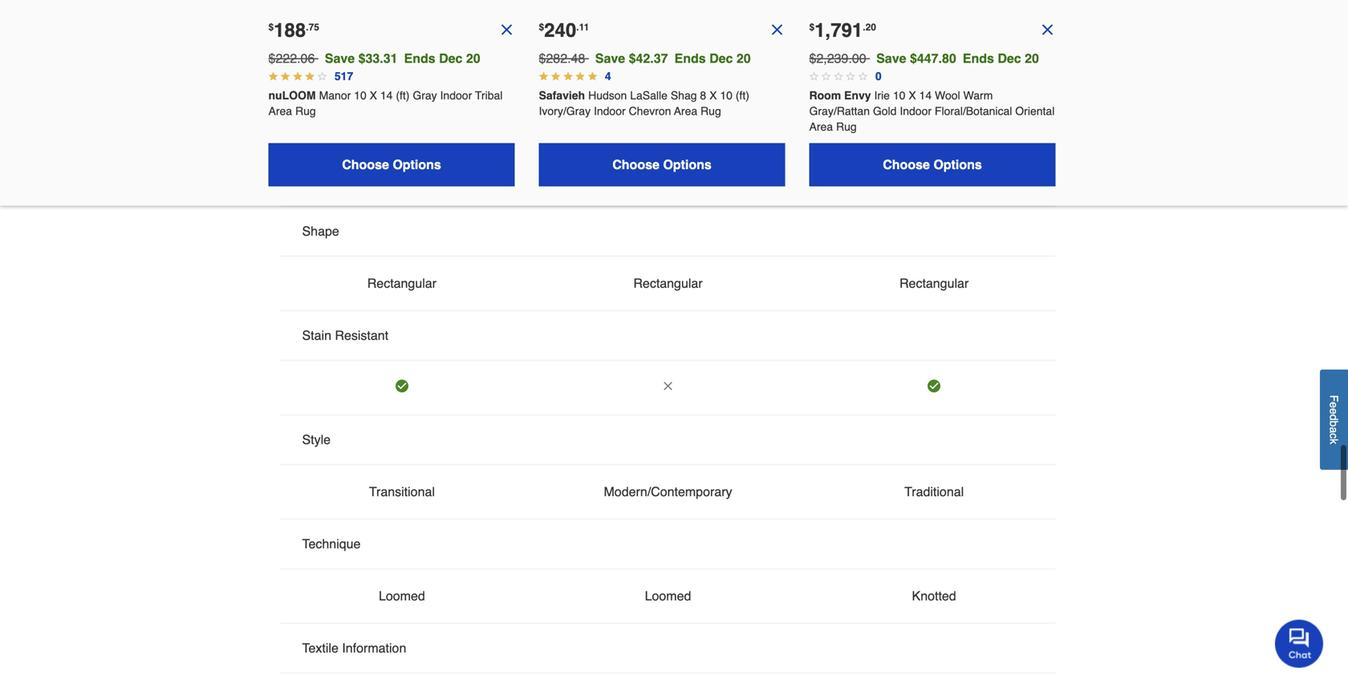 Task type: locate. For each thing, give the bounding box(es) containing it.
1 (ft) from the left
[[396, 89, 410, 102]]

ends up shag
[[675, 51, 706, 66]]

2 horizontal spatial choose
[[883, 157, 930, 172]]

2 options from the left
[[663, 157, 712, 172]]

f e e d b a c k
[[1328, 396, 1341, 445]]

0 horizontal spatial loomed
[[379, 589, 425, 604]]

dec
[[439, 51, 463, 66], [710, 51, 733, 66], [998, 51, 1022, 66]]

3 save from the left
[[877, 51, 907, 66]]

20 for 240
[[737, 51, 751, 66]]

. up $222.06
[[306, 22, 309, 33]]

2 horizontal spatial 4 out of 5 stars image
[[305, 71, 315, 81]]

4 out of 5 stars image left 517
[[317, 71, 327, 81]]

x right irie
[[909, 89, 916, 102]]

3 x from the left
[[909, 89, 916, 102]]

area down gray/rattan
[[810, 121, 833, 133]]

10 inside 'manor 10 x 14 (ft) gray indoor tribal area rug'
[[354, 89, 367, 102]]

2 horizontal spatial 10
[[893, 89, 906, 102]]

floral/botanical
[[935, 105, 1013, 118]]

10 for nuloom
[[354, 89, 367, 102]]

warm
[[964, 89, 993, 102]]

hudson lasalle shag 8 x 10 (ft) ivory/gray indoor chevron area rug
[[539, 89, 753, 118]]

dec up oriental
[[998, 51, 1022, 66]]

. up $2,239.00
[[863, 22, 866, 33]]

indoor right gold
[[900, 105, 932, 118]]

2 (ft) from the left
[[736, 89, 750, 102]]

1 horizontal spatial choose options
[[613, 157, 712, 172]]

10 inside hudson lasalle shag 8 x 10 (ft) ivory/gray indoor chevron area rug
[[720, 89, 733, 102]]

indoor inside hudson lasalle shag 8 x 10 (ft) ivory/gray indoor chevron area rug
[[594, 105, 626, 118]]

no image
[[769, 22, 785, 38], [662, 380, 675, 393]]

1 ends from the left
[[404, 51, 436, 66]]

10
[[354, 89, 367, 102], [720, 89, 733, 102], [893, 89, 906, 102]]

yes image
[[396, 380, 408, 393], [928, 380, 941, 393]]

14 left wool
[[920, 89, 932, 102]]

modern/contemporary
[[604, 485, 733, 500]]

a
[[1328, 428, 1341, 434]]

. inside $ 240 . 11
[[577, 22, 579, 33]]

1 save from the left
[[325, 51, 355, 66]]

5 out of 5 stars image left 4
[[588, 71, 597, 81]]

0 horizontal spatial .
[[306, 22, 309, 33]]

1 horizontal spatial 5 out of 5 stars image
[[551, 71, 561, 81]]

rug inside 'irie 10 x 14 wool warm gray/rattan gold indoor floral/botanical oriental area rug'
[[836, 121, 857, 133]]

14
[[380, 89, 393, 102], [920, 89, 932, 102]]

2 horizontal spatial dec
[[998, 51, 1022, 66]]

loomed
[[379, 589, 425, 604], [645, 589, 692, 604]]

ends up gray
[[404, 51, 436, 66]]

(ft) right "8"
[[736, 89, 750, 102]]

2 choose from the left
[[613, 157, 660, 172]]

1 . from the left
[[306, 22, 309, 33]]

tribal
[[475, 89, 503, 102]]

2 horizontal spatial choose options
[[883, 157, 982, 172]]

4 4 out of 5 stars element from the left
[[305, 71, 315, 81]]

2 horizontal spatial area
[[810, 121, 833, 133]]

$ for 188
[[269, 22, 274, 33]]

save for 240
[[595, 51, 625, 66]]

5 out of 5 stars image
[[539, 71, 549, 81], [551, 71, 561, 81], [576, 71, 585, 81]]

0 horizontal spatial yes image
[[396, 380, 408, 393]]

2 5 out of 5 stars element from the left
[[551, 71, 561, 81]]

. for 188
[[306, 22, 309, 33]]

$
[[269, 22, 274, 33], [539, 22, 544, 33], [810, 22, 815, 33]]

2 horizontal spatial n/a
[[924, 172, 945, 187]]

save up 0
[[877, 51, 907, 66]]

1 horizontal spatial area
[[674, 105, 698, 118]]

2 dec from the left
[[710, 51, 733, 66]]

. for 240
[[577, 22, 579, 33]]

0 horizontal spatial 4 out of 5 stars image
[[281, 71, 290, 81]]

1 horizontal spatial n/a
[[658, 172, 679, 187]]

1 horizontal spatial 14
[[920, 89, 932, 102]]

0 horizontal spatial area
[[269, 105, 292, 118]]

5 out of 5 stars element
[[539, 71, 549, 81], [551, 71, 561, 81], [563, 71, 573, 81], [576, 71, 585, 81], [588, 71, 597, 81]]

0 horizontal spatial choose
[[342, 157, 389, 172]]

indoor for room envy
[[900, 105, 932, 118]]

save up 4
[[595, 51, 625, 66]]

0 horizontal spatial rug
[[295, 105, 316, 118]]

hudson
[[588, 89, 627, 102]]

0 out of 5 stars image for 4th the 0 out of 5 stars element from right
[[822, 71, 831, 81]]

1 5 out of 5 stars image from the left
[[539, 71, 549, 81]]

choose options down chevron
[[613, 157, 712, 172]]

0 horizontal spatial dec
[[439, 51, 463, 66]]

$ inside $ 188 . 75
[[269, 22, 274, 33]]

1 dec from the left
[[439, 51, 463, 66]]

(ft)
[[396, 89, 410, 102], [736, 89, 750, 102]]

rectangular
[[367, 276, 437, 291], [634, 276, 703, 291], [900, 276, 969, 291]]

1 horizontal spatial 4 out of 5 stars image
[[317, 71, 327, 81]]

x for nuloom
[[370, 89, 377, 102]]

2 x from the left
[[710, 89, 717, 102]]

0 horizontal spatial (ft)
[[396, 89, 410, 102]]

f e e d b a c k button
[[1321, 370, 1349, 471]]

3 n/a from the left
[[924, 172, 945, 187]]

d
[[1328, 415, 1341, 421]]

ends for 1,791
[[963, 51, 995, 66]]

0 horizontal spatial x
[[370, 89, 377, 102]]

options down chevron
[[663, 157, 712, 172]]

2 $ from the left
[[539, 22, 544, 33]]

2 horizontal spatial rug
[[836, 121, 857, 133]]

1 horizontal spatial rug
[[701, 105, 721, 118]]

choose options down 'manor 10 x 14 (ft) gray indoor tribal area rug'
[[342, 157, 441, 172]]

1 horizontal spatial 4 out of 5 stars image
[[293, 71, 303, 81]]

0 horizontal spatial 10
[[354, 89, 367, 102]]

0 horizontal spatial indoor
[[440, 89, 472, 102]]

$ up $2,239.00
[[810, 22, 815, 33]]

0 horizontal spatial 5 out of 5 stars image
[[539, 71, 549, 81]]

0 vertical spatial no image
[[769, 22, 785, 38]]

1 10 from the left
[[354, 89, 367, 102]]

1 choose options from the left
[[342, 157, 441, 172]]

2 horizontal spatial x
[[909, 89, 916, 102]]

2 horizontal spatial 5 out of 5 stars image
[[576, 71, 585, 81]]

10 for room envy
[[893, 89, 906, 102]]

1 horizontal spatial 5 out of 5 stars image
[[588, 71, 597, 81]]

11
[[579, 22, 589, 33]]

3 choose from the left
[[883, 157, 930, 172]]

0
[[876, 70, 882, 83]]

2 14 from the left
[[920, 89, 932, 102]]

2 5 out of 5 stars image from the left
[[588, 71, 597, 81]]

save $447.80 ends dec 20
[[877, 51, 1040, 66]]

2 horizontal spatial ends
[[963, 51, 995, 66]]

4 out of 5 stars image down $222.06
[[281, 71, 290, 81]]

3 5 out of 5 stars image from the left
[[576, 71, 585, 81]]

ends up warm
[[963, 51, 995, 66]]

2 horizontal spatial save
[[877, 51, 907, 66]]

2 rectangular from the left
[[634, 276, 703, 291]]

2 0 out of 5 stars element from the left
[[822, 71, 831, 81]]

4 out of 5 stars element
[[269, 71, 278, 81], [281, 71, 290, 81], [293, 71, 303, 81], [305, 71, 315, 81], [317, 71, 327, 81]]

14 down $33.31
[[380, 89, 393, 102]]

stain
[[302, 328, 332, 343]]

1 horizontal spatial .
[[577, 22, 579, 33]]

0 horizontal spatial choose options
[[342, 157, 441, 172]]

1 horizontal spatial rectangular
[[634, 276, 703, 291]]

indoor
[[440, 89, 472, 102], [594, 105, 626, 118], [900, 105, 932, 118]]

save $42.37 ends dec 20
[[595, 51, 751, 66]]

1 0 out of 5 stars element from the left
[[810, 71, 819, 81]]

0 horizontal spatial 14
[[380, 89, 393, 102]]

5 out of 5 stars image for first 5 out of 5 stars element from right
[[588, 71, 597, 81]]

1 $ from the left
[[269, 22, 274, 33]]

rug down gray/rattan
[[836, 121, 857, 133]]

10 right irie
[[893, 89, 906, 102]]

1 choose options button from the left
[[269, 143, 515, 186]]

0 horizontal spatial 4 out of 5 stars image
[[269, 71, 278, 81]]

n/a down 'manor 10 x 14 (ft) gray indoor tribal area rug'
[[391, 172, 413, 187]]

e
[[1328, 403, 1341, 409], [1328, 409, 1341, 415]]

1 horizontal spatial ends
[[675, 51, 706, 66]]

n/a down chevron
[[658, 172, 679, 187]]

ends
[[404, 51, 436, 66], [675, 51, 706, 66], [963, 51, 995, 66]]

1 horizontal spatial choose
[[613, 157, 660, 172]]

options down floral/botanical
[[934, 157, 982, 172]]

1 horizontal spatial choose options button
[[539, 143, 785, 186]]

14 inside 'manor 10 x 14 (ft) gray indoor tribal area rug'
[[380, 89, 393, 102]]

x inside 'irie 10 x 14 wool warm gray/rattan gold indoor floral/botanical oriental area rug'
[[909, 89, 916, 102]]

2 5 out of 5 stars image from the left
[[551, 71, 561, 81]]

. up $282.48
[[577, 22, 579, 33]]

0 horizontal spatial save
[[325, 51, 355, 66]]

4 0 out of 5 stars image from the left
[[858, 71, 868, 81]]

3 . from the left
[[863, 22, 866, 33]]

save up 517
[[325, 51, 355, 66]]

$447.80
[[910, 51, 957, 66]]

3 choose options from the left
[[883, 157, 982, 172]]

no image
[[499, 22, 515, 38], [1040, 22, 1056, 38]]

choose down gold
[[883, 157, 930, 172]]

. inside $ 188 . 75
[[306, 22, 309, 33]]

area down nuloom at left top
[[269, 105, 292, 118]]

2 yes image from the left
[[928, 380, 941, 393]]

information
[[342, 641, 406, 656]]

0 horizontal spatial 5 out of 5 stars image
[[563, 71, 573, 81]]

transitional
[[369, 485, 435, 500]]

manor 10 x 14 (ft) gray indoor tribal area rug
[[269, 89, 506, 118]]

safavieh
[[539, 89, 585, 102]]

5 0 out of 5 stars element from the left
[[858, 71, 868, 81]]

2 horizontal spatial options
[[934, 157, 982, 172]]

1 5 out of 5 stars image from the left
[[563, 71, 573, 81]]

choose options down 'irie 10 x 14 wool warm gray/rattan gold indoor floral/botanical oriental area rug'
[[883, 157, 982, 172]]

10 right "8"
[[720, 89, 733, 102]]

14 for (ft)
[[380, 89, 393, 102]]

0 horizontal spatial no image
[[662, 380, 675, 393]]

x down $33.31
[[370, 89, 377, 102]]

$282.48
[[539, 51, 585, 66]]

2 . from the left
[[577, 22, 579, 33]]

1 horizontal spatial x
[[710, 89, 717, 102]]

options down 'manor 10 x 14 (ft) gray indoor tribal area rug'
[[393, 157, 441, 172]]

1 horizontal spatial yes image
[[928, 380, 941, 393]]

1 4 out of 5 stars image from the left
[[269, 71, 278, 81]]

1 14 from the left
[[380, 89, 393, 102]]

1 horizontal spatial no image
[[1040, 22, 1056, 38]]

3 0 out of 5 stars image from the left
[[834, 71, 844, 81]]

4 out of 5 stars image
[[281, 71, 290, 81], [317, 71, 327, 81]]

14 inside 'irie 10 x 14 wool warm gray/rattan gold indoor floral/botanical oriental area rug'
[[920, 89, 932, 102]]

. inside $ 1,791 . 20
[[863, 22, 866, 33]]

2 4 out of 5 stars image from the left
[[293, 71, 303, 81]]

$ for 1,791
[[810, 22, 815, 33]]

2 n/a from the left
[[658, 172, 679, 187]]

x inside hudson lasalle shag 8 x 10 (ft) ivory/gray indoor chevron area rug
[[710, 89, 717, 102]]

0 out of 5 stars image
[[810, 71, 819, 81], [822, 71, 831, 81], [834, 71, 844, 81], [858, 71, 868, 81]]

stain resistant
[[302, 328, 389, 343]]

3 0 out of 5 stars element from the left
[[834, 71, 844, 81]]

choose options button down 'irie 10 x 14 wool warm gray/rattan gold indoor floral/botanical oriental area rug'
[[810, 143, 1056, 186]]

3 ends from the left
[[963, 51, 995, 66]]

2 horizontal spatial rectangular
[[900, 276, 969, 291]]

choose down 'manor 10 x 14 (ft) gray indoor tribal area rug'
[[342, 157, 389, 172]]

save $33.31 ends dec 20
[[325, 51, 481, 66]]

(ft) left gray
[[396, 89, 410, 102]]

4
[[605, 70, 611, 83]]

1 options from the left
[[393, 157, 441, 172]]

3 rectangular from the left
[[900, 276, 969, 291]]

no image for 188
[[499, 22, 515, 38]]

chat invite button image
[[1276, 620, 1325, 669]]

x for room envy
[[909, 89, 916, 102]]

gray/rattan
[[810, 105, 870, 118]]

choose down chevron
[[613, 157, 660, 172]]

3 4 out of 5 stars element from the left
[[293, 71, 303, 81]]

1 horizontal spatial loomed
[[645, 589, 692, 604]]

0 horizontal spatial ends
[[404, 51, 436, 66]]

b
[[1328, 421, 1341, 428]]

save for 1,791
[[877, 51, 907, 66]]

2 horizontal spatial $
[[810, 22, 815, 33]]

1 horizontal spatial save
[[595, 51, 625, 66]]

dec right $33.31
[[439, 51, 463, 66]]

choose options button
[[269, 143, 515, 186], [539, 143, 785, 186], [810, 143, 1056, 186]]

e up d
[[1328, 403, 1341, 409]]

1 horizontal spatial $
[[539, 22, 544, 33]]

choose options
[[342, 157, 441, 172], [613, 157, 712, 172], [883, 157, 982, 172]]

1 e from the top
[[1328, 403, 1341, 409]]

1 horizontal spatial options
[[663, 157, 712, 172]]

0 horizontal spatial no image
[[499, 22, 515, 38]]

rug
[[295, 105, 316, 118], [701, 105, 721, 118], [836, 121, 857, 133]]

(ft) inside 'manor 10 x 14 (ft) gray indoor tribal area rug'
[[396, 89, 410, 102]]

1 horizontal spatial (ft)
[[736, 89, 750, 102]]

e up b on the right of the page
[[1328, 409, 1341, 415]]

$ inside $ 1,791 . 20
[[810, 22, 815, 33]]

area inside 'irie 10 x 14 wool warm gray/rattan gold indoor floral/botanical oriental area rug'
[[810, 121, 833, 133]]

0 horizontal spatial rectangular
[[367, 276, 437, 291]]

indoor inside 'irie 10 x 14 wool warm gray/rattan gold indoor floral/botanical oriental area rug'
[[900, 105, 932, 118]]

n/a down 'irie 10 x 14 wool warm gray/rattan gold indoor floral/botanical oriental area rug'
[[924, 172, 945, 187]]

indoor right gray
[[440, 89, 472, 102]]

choose options button down 'manor 10 x 14 (ft) gray indoor tribal area rug'
[[269, 143, 515, 186]]

1 horizontal spatial dec
[[710, 51, 733, 66]]

choose
[[342, 157, 389, 172], [613, 157, 660, 172], [883, 157, 930, 172]]

gray
[[413, 89, 437, 102]]

2 ends from the left
[[675, 51, 706, 66]]

5 out of 5 stars image for 2nd 5 out of 5 stars element from left
[[551, 71, 561, 81]]

1 horizontal spatial indoor
[[594, 105, 626, 118]]

5 out of 5 stars image for 3rd 5 out of 5 stars element from the left
[[563, 71, 573, 81]]

rug down nuloom at left top
[[295, 105, 316, 118]]

2 loomed from the left
[[645, 589, 692, 604]]

x right "8"
[[710, 89, 717, 102]]

2 4 out of 5 stars element from the left
[[281, 71, 290, 81]]

2 horizontal spatial indoor
[[900, 105, 932, 118]]

75
[[309, 22, 319, 33]]

.
[[306, 22, 309, 33], [577, 22, 579, 33], [863, 22, 866, 33]]

save
[[325, 51, 355, 66], [595, 51, 625, 66], [877, 51, 907, 66]]

5 4 out of 5 stars element from the left
[[317, 71, 327, 81]]

2 horizontal spatial .
[[863, 22, 866, 33]]

2 10 from the left
[[720, 89, 733, 102]]

dec right $42.37
[[710, 51, 733, 66]]

0 out of 5 stars element
[[810, 71, 819, 81], [822, 71, 831, 81], [834, 71, 844, 81], [846, 71, 856, 81], [858, 71, 868, 81]]

2 no image from the left
[[1040, 22, 1056, 38]]

4 out of 5 stars image
[[269, 71, 278, 81], [293, 71, 303, 81], [305, 71, 315, 81]]

1 horizontal spatial no image
[[769, 22, 785, 38]]

area inside 'manor 10 x 14 (ft) gray indoor tribal area rug'
[[269, 105, 292, 118]]

$ 188 . 75
[[269, 19, 319, 41]]

2 horizontal spatial choose options button
[[810, 143, 1056, 186]]

options
[[393, 157, 441, 172], [663, 157, 712, 172], [934, 157, 982, 172]]

area
[[269, 105, 292, 118], [674, 105, 698, 118], [810, 121, 833, 133]]

0 horizontal spatial $
[[269, 22, 274, 33]]

3 $ from the left
[[810, 22, 815, 33]]

x inside 'manor 10 x 14 (ft) gray indoor tribal area rug'
[[370, 89, 377, 102]]

irie 10 x 14 wool warm gray/rattan gold indoor floral/botanical oriental area rug
[[810, 89, 1058, 133]]

3 options from the left
[[934, 157, 982, 172]]

10 inside 'irie 10 x 14 wool warm gray/rattan gold indoor floral/botanical oriental area rug'
[[893, 89, 906, 102]]

5 out of 5 stars image
[[563, 71, 573, 81], [588, 71, 597, 81]]

n/a
[[391, 172, 413, 187], [658, 172, 679, 187], [924, 172, 945, 187]]

0 horizontal spatial options
[[393, 157, 441, 172]]

wool
[[935, 89, 961, 102]]

$222.06
[[269, 51, 315, 66]]

x
[[370, 89, 377, 102], [710, 89, 717, 102], [909, 89, 916, 102]]

$ up $282.48
[[539, 22, 544, 33]]

0 horizontal spatial choose options button
[[269, 143, 515, 186]]

knotted
[[912, 589, 957, 604]]

0 horizontal spatial n/a
[[391, 172, 413, 187]]

1 x from the left
[[370, 89, 377, 102]]

5 out of 5 stars image down $282.48
[[563, 71, 573, 81]]

area down shag
[[674, 105, 698, 118]]

2 0 out of 5 stars image from the left
[[822, 71, 831, 81]]

$ inside $ 240 . 11
[[539, 22, 544, 33]]

area inside hudson lasalle shag 8 x 10 (ft) ivory/gray indoor chevron area rug
[[674, 105, 698, 118]]

1 0 out of 5 stars image from the left
[[810, 71, 819, 81]]

choose options button down chevron
[[539, 143, 785, 186]]

3 dec from the left
[[998, 51, 1022, 66]]

style
[[302, 433, 331, 448]]

rug down "8"
[[701, 105, 721, 118]]

1 horizontal spatial 10
[[720, 89, 733, 102]]

20
[[866, 22, 877, 33], [466, 51, 481, 66], [737, 51, 751, 66], [1025, 51, 1040, 66]]

3 10 from the left
[[893, 89, 906, 102]]

10 right manor
[[354, 89, 367, 102]]

indoor down hudson
[[594, 105, 626, 118]]

2 save from the left
[[595, 51, 625, 66]]

$ up $222.06
[[269, 22, 274, 33]]

f
[[1328, 396, 1341, 403]]

1 no image from the left
[[499, 22, 515, 38]]

1,791
[[815, 19, 863, 41]]



Task type: vqa. For each thing, say whether or not it's contained in the screenshot.


Task type: describe. For each thing, give the bounding box(es) containing it.
irie
[[875, 89, 890, 102]]

0 out of 5 stars image for fifth the 0 out of 5 stars element from right
[[810, 71, 819, 81]]

1 loomed from the left
[[379, 589, 425, 604]]

ivory/gray
[[539, 105, 591, 118]]

rug inside hudson lasalle shag 8 x 10 (ft) ivory/gray indoor chevron area rug
[[701, 105, 721, 118]]

1 vertical spatial no image
[[662, 380, 675, 393]]

$42.37
[[629, 51, 668, 66]]

room envy
[[810, 89, 871, 102]]

8
[[700, 89, 707, 102]]

room
[[810, 89, 841, 102]]

1 4 out of 5 stars element from the left
[[269, 71, 278, 81]]

ends for 240
[[675, 51, 706, 66]]

ends for 188
[[404, 51, 436, 66]]

shape
[[302, 224, 339, 239]]

188
[[274, 19, 306, 41]]

technique
[[302, 537, 361, 552]]

1 5 out of 5 stars element from the left
[[539, 71, 549, 81]]

indoor for safavieh
[[594, 105, 626, 118]]

3 choose options button from the left
[[810, 143, 1056, 186]]

1 4 out of 5 stars image from the left
[[281, 71, 290, 81]]

dec for 188
[[439, 51, 463, 66]]

save for 188
[[325, 51, 355, 66]]

shag
[[671, 89, 697, 102]]

resistant
[[335, 328, 389, 343]]

1 yes image from the left
[[396, 380, 408, 393]]

nuloom
[[269, 89, 316, 102]]

$2,239.00
[[810, 51, 867, 66]]

options for third choose options button from left
[[934, 157, 982, 172]]

20 inside $ 1,791 . 20
[[866, 22, 877, 33]]

5 out of 5 stars image for second 5 out of 5 stars element from right
[[576, 71, 585, 81]]

0 out of 5 stars image
[[846, 71, 856, 81]]

options for second choose options button from right
[[663, 157, 712, 172]]

oriental
[[1016, 105, 1055, 118]]

$ 240 . 11
[[539, 19, 589, 41]]

c
[[1328, 434, 1341, 439]]

$33.31
[[359, 51, 398, 66]]

envy
[[845, 89, 871, 102]]

2 choose options button from the left
[[539, 143, 785, 186]]

manor
[[319, 89, 351, 102]]

0 out of 5 stars image for 5th the 0 out of 5 stars element
[[858, 71, 868, 81]]

20 for 188
[[466, 51, 481, 66]]

rug inside 'manor 10 x 14 (ft) gray indoor tribal area rug'
[[295, 105, 316, 118]]

dec for 1,791
[[998, 51, 1022, 66]]

4 5 out of 5 stars element from the left
[[576, 71, 585, 81]]

5 out of 5 stars image for 1st 5 out of 5 stars element
[[539, 71, 549, 81]]

no image for 1,791
[[1040, 22, 1056, 38]]

5 5 out of 5 stars element from the left
[[588, 71, 597, 81]]

3 5 out of 5 stars element from the left
[[563, 71, 573, 81]]

k
[[1328, 439, 1341, 445]]

2 choose options from the left
[[613, 157, 712, 172]]

3 4 out of 5 stars image from the left
[[305, 71, 315, 81]]

indoor inside 'manor 10 x 14 (ft) gray indoor tribal area rug'
[[440, 89, 472, 102]]

4 0 out of 5 stars element from the left
[[846, 71, 856, 81]]

2 4 out of 5 stars image from the left
[[317, 71, 327, 81]]

517
[[335, 70, 353, 83]]

textile information
[[302, 641, 406, 656]]

1 choose from the left
[[342, 157, 389, 172]]

$ 1,791 . 20
[[810, 19, 877, 41]]

dec for 240
[[710, 51, 733, 66]]

$ for 240
[[539, 22, 544, 33]]

. for 1,791
[[863, 22, 866, 33]]

textile
[[302, 641, 339, 656]]

14 for wool
[[920, 89, 932, 102]]

(ft) inside hudson lasalle shag 8 x 10 (ft) ivory/gray indoor chevron area rug
[[736, 89, 750, 102]]

gold
[[873, 105, 897, 118]]

2 e from the top
[[1328, 409, 1341, 415]]

1 n/a from the left
[[391, 172, 413, 187]]

1 rectangular from the left
[[367, 276, 437, 291]]

traditional
[[905, 485, 964, 500]]

chevron
[[629, 105, 671, 118]]

options for 3rd choose options button from right
[[393, 157, 441, 172]]

0 out of 5 stars image for third the 0 out of 5 stars element from right
[[834, 71, 844, 81]]

240
[[544, 19, 577, 41]]

lasalle
[[630, 89, 668, 102]]

20 for 1,791
[[1025, 51, 1040, 66]]



